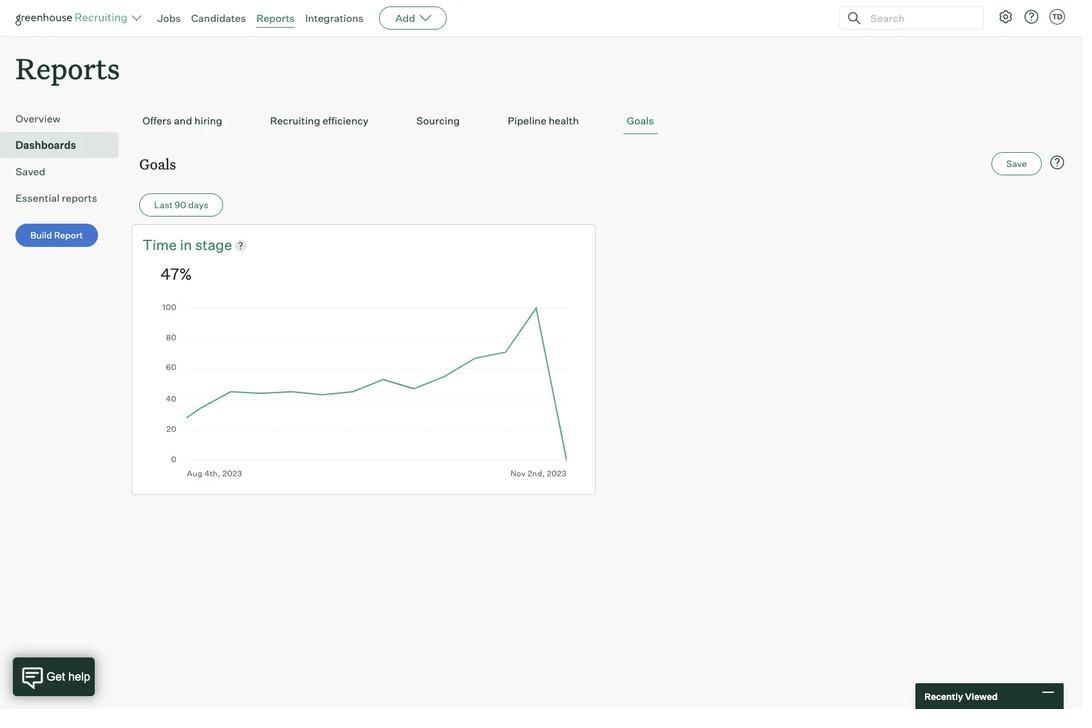 Task type: vqa. For each thing, say whether or not it's contained in the screenshot.
Reports to the bottom
yes



Task type: locate. For each thing, give the bounding box(es) containing it.
recently
[[925, 691, 963, 702]]

greenhouse recruiting image
[[15, 10, 132, 26]]

days
[[188, 199, 208, 210]]

integrations
[[305, 12, 364, 25]]

in link
[[180, 236, 195, 255]]

dashboards link
[[15, 137, 114, 153]]

90
[[175, 199, 186, 210]]

1 vertical spatial reports
[[15, 49, 120, 87]]

candidates
[[191, 12, 246, 25]]

faq image
[[1050, 155, 1065, 170]]

0 horizontal spatial reports
[[15, 49, 120, 87]]

save button
[[992, 152, 1042, 176]]

offers and hiring button
[[139, 108, 226, 134]]

reports right candidates
[[256, 12, 295, 25]]

goals
[[627, 114, 654, 127], [139, 154, 176, 174]]

time
[[143, 236, 177, 254]]

build
[[30, 230, 52, 241]]

recruiting efficiency
[[270, 114, 369, 127]]

saved link
[[15, 164, 114, 179]]

reports link
[[256, 12, 295, 25]]

0 vertical spatial reports
[[256, 12, 295, 25]]

tab list containing offers and hiring
[[139, 108, 1068, 134]]

reports
[[62, 192, 97, 205]]

reports down greenhouse recruiting image
[[15, 49, 120, 87]]

viewed
[[965, 691, 998, 702]]

saved
[[15, 165, 45, 178]]

1 horizontal spatial reports
[[256, 12, 295, 25]]

pipeline
[[508, 114, 547, 127]]

add
[[395, 12, 415, 25]]

offers
[[143, 114, 172, 127]]

candidates link
[[191, 12, 246, 25]]

tab list
[[139, 108, 1068, 134]]

stage link
[[195, 236, 232, 255]]

1 horizontal spatial goals
[[627, 114, 654, 127]]

report
[[54, 230, 83, 241]]

hiring
[[194, 114, 222, 127]]

build report
[[30, 230, 83, 241]]

goals button
[[624, 108, 657, 134]]

0 vertical spatial goals
[[627, 114, 654, 127]]

0 horizontal spatial goals
[[139, 154, 176, 174]]

in
[[180, 236, 192, 254]]

reports
[[256, 12, 295, 25], [15, 49, 120, 87]]

last 90 days
[[154, 199, 208, 210]]



Task type: describe. For each thing, give the bounding box(es) containing it.
pipeline health
[[508, 114, 579, 127]]

dashboards
[[15, 139, 76, 152]]

xychart image
[[161, 304, 567, 479]]

time link
[[143, 236, 180, 255]]

pipeline health button
[[505, 108, 582, 134]]

sourcing
[[416, 114, 460, 127]]

td
[[1052, 12, 1063, 21]]

integrations link
[[305, 12, 364, 25]]

save
[[1007, 158, 1027, 169]]

essential
[[15, 192, 60, 205]]

efficiency
[[323, 114, 369, 127]]

1 vertical spatial goals
[[139, 154, 176, 174]]

health
[[549, 114, 579, 127]]

jobs
[[157, 12, 181, 25]]

recruiting
[[270, 114, 320, 127]]

essential reports
[[15, 192, 97, 205]]

jobs link
[[157, 12, 181, 25]]

overview link
[[15, 111, 114, 127]]

and
[[174, 114, 192, 127]]

configure image
[[998, 9, 1014, 25]]

build report button
[[15, 224, 98, 247]]

add button
[[379, 6, 447, 30]]

recruiting efficiency button
[[267, 108, 372, 134]]

last 90 days button
[[139, 194, 223, 217]]

essential reports link
[[15, 190, 114, 206]]

overview
[[15, 112, 61, 125]]

last
[[154, 199, 173, 210]]

stage
[[195, 236, 232, 254]]

td button
[[1050, 9, 1065, 25]]

time in
[[143, 236, 195, 254]]

offers and hiring
[[143, 114, 222, 127]]

td button
[[1047, 6, 1068, 27]]

goals inside goals button
[[627, 114, 654, 127]]

Search text field
[[867, 9, 972, 27]]

recently viewed
[[925, 691, 998, 702]]

47%
[[161, 264, 192, 284]]

sourcing button
[[413, 108, 463, 134]]



